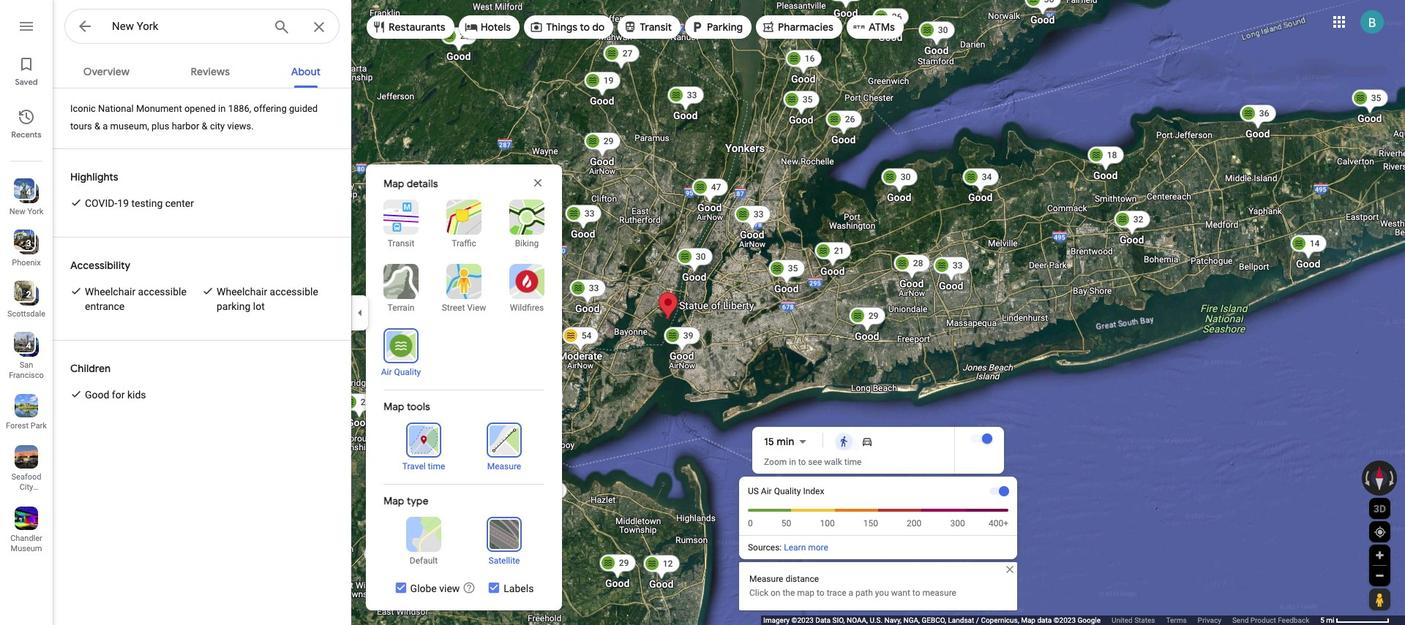 Task type: vqa. For each thing, say whether or not it's contained in the screenshot.
plus
yes



Task type: locate. For each thing, give the bounding box(es) containing it.
2 4 places element from the top
[[16, 340, 31, 353]]

supermarket
[[6, 493, 52, 503]]

map left details
[[384, 177, 404, 190]]

0 horizontal spatial ©2023
[[792, 617, 814, 625]]

distance
[[786, 575, 819, 585]]

0 horizontal spatial a
[[103, 121, 108, 132]]

wheelchair inside wheelchair accessible parking lot
[[217, 286, 267, 298]]

1 vertical spatial in
[[789, 457, 796, 468]]

a down national
[[103, 121, 108, 132]]

learn more link
[[784, 543, 829, 553]]

new
[[9, 207, 25, 217]]

4 up new york
[[26, 187, 31, 198]]

tools
[[407, 400, 430, 414]]

footer
[[763, 616, 1321, 626]]

transit up terrain button
[[388, 239, 415, 249]]

iconic
[[70, 103, 96, 114]]

1 horizontal spatial measure
[[750, 575, 784, 585]]

transit
[[640, 20, 672, 34], [388, 239, 415, 249]]

offering
[[254, 103, 287, 114]]

footer containing imagery ©2023 data sio, noaa, u.s. navy, nga, gebco, landsat / copernicus, map data ©2023 google
[[763, 616, 1321, 626]]

accessible for wheelchair accessible entrance
[[138, 286, 187, 298]]

0 vertical spatial quality
[[394, 367, 421, 378]]

a left path at the right
[[849, 588, 854, 599]]

0 horizontal spatial measure
[[487, 462, 521, 472]]

0 vertical spatial in
[[218, 103, 226, 114]]

in left 1886,
[[218, 103, 226, 114]]

1 vertical spatial air
[[761, 487, 772, 497]]

hotels
[[481, 20, 511, 34]]

1 vertical spatial 4
[[26, 341, 31, 351]]

parking button
[[685, 10, 752, 45]]

0 vertical spatial 4
[[26, 187, 31, 198]]

measure button
[[472, 423, 537, 473]]

2 ©2023 from the left
[[1054, 617, 1076, 625]]

atms button
[[847, 10, 904, 45]]

traffic button
[[438, 200, 490, 250]]

zoom in image
[[1375, 550, 1386, 561]]

map
[[797, 588, 815, 599]]

air quality button
[[375, 329, 427, 378]]

things to do button
[[524, 10, 614, 45]]

children
[[70, 362, 111, 375]]

4
[[26, 187, 31, 198], [26, 341, 31, 351]]

in inside iconic national monument opened in 1886, offering guided tours & a museum, plus harbor & city views.
[[218, 103, 226, 114]]

path
[[856, 588, 873, 599]]

Default radio
[[392, 517, 456, 567]]

1 vertical spatial 4 places element
[[16, 340, 31, 353]]

has wheelchair accessible parking lot element
[[217, 285, 334, 314]]

air
[[381, 367, 392, 378], [761, 487, 772, 497]]

time inside button
[[428, 462, 445, 472]]

united
[[1112, 617, 1133, 625]]

show your location image
[[1374, 526, 1387, 539]]

0 vertical spatial a
[[103, 121, 108, 132]]

accessible inside wheelchair accessible entrance
[[138, 286, 187, 298]]

feedback
[[1278, 617, 1310, 625]]

time right the travel
[[428, 462, 445, 472]]

& right tours
[[94, 121, 100, 132]]

tab list containing overview
[[53, 53, 351, 88]]

menu image
[[18, 18, 35, 35]]

driving image
[[862, 436, 873, 448]]

1 wheelchair from the left
[[85, 286, 136, 298]]

1 vertical spatial measure
[[750, 575, 784, 585]]

1 vertical spatial transit
[[388, 239, 415, 249]]

quality
[[394, 367, 421, 378], [774, 487, 801, 497]]

2 wheelchair from the left
[[217, 286, 267, 298]]

to inside button
[[580, 20, 590, 34]]

zoom in to see walk time
[[764, 457, 862, 468]]

& left city
[[202, 121, 208, 132]]

walking image
[[838, 436, 850, 448]]

0 horizontal spatial time
[[428, 462, 445, 472]]

1 horizontal spatial in
[[789, 457, 796, 468]]

1 horizontal spatial ©2023
[[1054, 617, 1076, 625]]

quality up 'map tools'
[[394, 367, 421, 378]]

15 min button
[[764, 433, 812, 451]]

0 horizontal spatial in
[[218, 103, 226, 114]]

measure inside button
[[487, 462, 521, 472]]

0 horizontal spatial &
[[94, 121, 100, 132]]

2 & from the left
[[202, 121, 208, 132]]

recents
[[11, 130, 41, 140]]

google
[[1078, 617, 1101, 625]]

1 4 places element from the top
[[16, 186, 31, 199]]

2 4 from the top
[[26, 341, 31, 351]]

privacy button
[[1198, 616, 1222, 626]]

map details
[[384, 177, 438, 190]]

3 places element
[[16, 237, 31, 250]]

to left see
[[798, 457, 806, 468]]

400+
[[989, 519, 1009, 529]]

us air quality index
[[748, 487, 824, 497]]

4 places element up new york
[[16, 186, 31, 199]]

about statue of liberty region
[[53, 89, 351, 626]]

1 horizontal spatial accessible
[[270, 286, 318, 298]]

default
[[410, 556, 438, 567]]

air quality
[[381, 367, 421, 378]]

index
[[803, 487, 824, 497]]

good for kids
[[85, 389, 146, 401]]

map left tools
[[384, 400, 404, 414]]

100
[[820, 519, 835, 529]]

/
[[976, 617, 979, 625]]

1 horizontal spatial air
[[761, 487, 772, 497]]

1 vertical spatial quality
[[774, 487, 801, 497]]

1 horizontal spatial &
[[202, 121, 208, 132]]

quality left index
[[774, 487, 801, 497]]

0 vertical spatial transit button
[[618, 10, 681, 45]]

for
[[112, 389, 125, 401]]

©2023 left data
[[792, 617, 814, 625]]

©2023
[[792, 617, 814, 625], [1054, 617, 1076, 625]]

tab list inside google maps element
[[53, 53, 351, 88]]

0 horizontal spatial accessible
[[138, 286, 187, 298]]

collapse side panel image
[[352, 305, 368, 321]]

4 places element for new
[[16, 186, 31, 199]]

2 places element
[[16, 288, 31, 302]]

atms
[[869, 20, 895, 34]]

1 accessible from the left
[[138, 286, 187, 298]]

wheelchair inside wheelchair accessible entrance
[[85, 286, 136, 298]]

reviews button
[[179, 53, 242, 88]]

None radio
[[856, 433, 879, 451]]

Labels checkbox
[[488, 582, 534, 597]]

Satellite radio
[[472, 517, 537, 567]]

 button
[[64, 9, 105, 47]]

measure
[[487, 462, 521, 472], [750, 575, 784, 585]]

zoom out image
[[1375, 571, 1386, 582]]

list
[[0, 0, 53, 626]]

to
[[580, 20, 590, 34], [798, 457, 806, 468], [817, 588, 825, 599], [913, 588, 920, 599]]

0 horizontal spatial quality
[[394, 367, 421, 378]]

0 horizontal spatial transit
[[388, 239, 415, 249]]

a inside "measure distance click on the map to trace a path you want to measure"
[[849, 588, 854, 599]]

city
[[210, 121, 225, 132]]

0 vertical spatial 4 places element
[[16, 186, 31, 199]]

0 vertical spatial measure
[[487, 462, 521, 472]]

tab list
[[53, 53, 351, 88]]

transit button right do
[[618, 10, 681, 45]]

1 horizontal spatial wheelchair
[[217, 286, 267, 298]]

1 vertical spatial a
[[849, 588, 854, 599]]

2 accessible from the left
[[270, 286, 318, 298]]

york
[[27, 207, 43, 217]]

wheelchair accessible parking lot
[[217, 286, 318, 313]]

4 places element for san
[[16, 340, 31, 353]]

testing
[[131, 198, 163, 209]]

air up 'map tools'
[[381, 367, 392, 378]]

accessible inside wheelchair accessible parking lot
[[270, 286, 318, 298]]

None field
[[112, 18, 261, 35]]

zoom out and see the world in 3d tooltip
[[463, 582, 476, 595]]

1 ©2023 from the left
[[792, 617, 814, 625]]

covid-19 testing center element
[[85, 196, 194, 211]]

to left do
[[580, 20, 590, 34]]

street view button
[[438, 264, 490, 314]]

overview
[[83, 65, 130, 78]]

parking
[[217, 301, 251, 313]]

seafood
[[11, 473, 41, 482]]

in right zoom
[[789, 457, 796, 468]]

labels
[[504, 583, 534, 595]]

more
[[808, 543, 829, 553]]

0 horizontal spatial transit button
[[375, 200, 427, 250]]

wheelchair up entrance
[[85, 286, 136, 298]]

None radio
[[832, 433, 856, 451]]

1 & from the left
[[94, 121, 100, 132]]

©2023 right data
[[1054, 617, 1076, 625]]

air right us
[[761, 487, 772, 497]]

walk
[[824, 457, 842, 468]]

air inside button
[[381, 367, 392, 378]]

wheelchair up parking
[[217, 286, 267, 298]]

4 up san
[[26, 341, 31, 351]]

view
[[439, 583, 460, 595]]

1 vertical spatial transit button
[[375, 200, 427, 250]]

biking
[[515, 239, 539, 249]]

0 vertical spatial air
[[381, 367, 392, 378]]

3
[[26, 239, 31, 249]]

details
[[407, 177, 438, 190]]

0 horizontal spatial wheelchair
[[85, 286, 136, 298]]

4 places element
[[16, 186, 31, 199], [16, 340, 31, 353]]

sources: learn more
[[748, 543, 829, 553]]

globe
[[410, 583, 437, 595]]

things to do
[[546, 20, 605, 34]]

1 horizontal spatial transit button
[[618, 10, 681, 45]]

1 4 from the top
[[26, 187, 31, 198]]

iconic national monument opened in 1886, offering guided tours & a museum, plus harbor & city views.
[[70, 103, 318, 132]]

terms
[[1166, 617, 1187, 625]]

data
[[1037, 617, 1052, 625]]

4 places element up san
[[16, 340, 31, 353]]

1 horizontal spatial quality
[[774, 487, 801, 497]]

reviews
[[191, 65, 230, 78]]

to right map
[[817, 588, 825, 599]]

measure inside "measure distance click on the map to trace a path you want to measure"
[[750, 575, 784, 585]]

1 horizontal spatial transit
[[640, 20, 672, 34]]

forest park
[[6, 422, 47, 431]]

transit right do
[[640, 20, 672, 34]]

turn off travel time tool image
[[982, 434, 993, 444]]

1 horizontal spatial time
[[844, 457, 862, 468]]

1 horizontal spatial a
[[849, 588, 854, 599]]

good for kids element
[[85, 388, 146, 403]]

time
[[844, 457, 862, 468], [428, 462, 445, 472]]

map left type
[[384, 495, 404, 508]]

time right walk
[[844, 457, 862, 468]]

highlights
[[70, 171, 118, 184]]

see
[[808, 457, 822, 468]]

opened
[[184, 103, 216, 114]]

0 horizontal spatial air
[[381, 367, 392, 378]]

transit button down map details
[[375, 200, 427, 250]]



Task type: describe. For each thing, give the bounding box(es) containing it.
parking
[[707, 20, 743, 34]]

chandler museum button
[[0, 501, 53, 557]]

zoom
[[764, 457, 787, 468]]

park
[[31, 422, 47, 431]]

harbor
[[172, 121, 199, 132]]

map for map type
[[384, 495, 404, 508]]

3d
[[1374, 503, 1386, 515]]

to right want
[[913, 588, 920, 599]]

terrain button
[[375, 264, 427, 314]]

forest
[[6, 422, 29, 431]]

united states button
[[1112, 616, 1155, 626]]

New York field
[[64, 9, 340, 45]]

4 for new
[[26, 187, 31, 198]]

do
[[592, 20, 605, 34]]

map for map details
[[384, 177, 404, 190]]

click
[[750, 588, 769, 599]]

things
[[546, 20, 578, 34]]

list containing saved
[[0, 0, 53, 626]]

states
[[1135, 617, 1155, 625]]

nga,
[[904, 617, 920, 625]]

museum
[[11, 545, 42, 554]]

saved button
[[0, 50, 53, 91]]

view
[[467, 303, 486, 313]]

national
[[98, 103, 134, 114]]

0
[[748, 519, 753, 529]]

has wheelchair accessible entrance element
[[85, 285, 202, 314]]

mi
[[1327, 617, 1335, 625]]

wheelchair for parking
[[217, 286, 267, 298]]

measure distance click on the map to trace a path you want to measure
[[750, 575, 957, 599]]

min
[[777, 436, 794, 449]]

recents button
[[0, 102, 53, 143]]

restaurants button
[[367, 10, 454, 45]]

san francisco
[[9, 361, 44, 381]]

 search field
[[64, 9, 340, 47]]

quality inside button
[[394, 367, 421, 378]]

accessible for wheelchair accessible parking lot
[[270, 286, 318, 298]]

phoenix
[[12, 258, 41, 268]]

about
[[291, 65, 321, 78]]

0 vertical spatial transit
[[640, 20, 672, 34]]

chandler
[[10, 534, 42, 544]]

air quality legend image
[[739, 504, 1017, 537]]

san
[[20, 361, 33, 370]]

Turn off travel time tool checkbox
[[971, 434, 993, 444]]

measure for measure distance click on the map to trace a path you want to measure
[[750, 575, 784, 585]]

plus
[[152, 121, 169, 132]]

 Show Air Quality  checkbox
[[989, 486, 1009, 498]]

google maps element
[[0, 0, 1405, 626]]

imagery
[[763, 617, 790, 625]]

landsat
[[948, 617, 974, 625]]

covid-
[[85, 198, 117, 209]]

close image
[[531, 176, 545, 190]]

accessibility
[[70, 259, 130, 272]]

terms button
[[1166, 616, 1187, 626]]

center
[[165, 198, 194, 209]]

seafood city supermarket button
[[0, 440, 53, 503]]

statue of liberty main content
[[53, 53, 351, 626]]


[[76, 16, 94, 37]]

200
[[907, 519, 922, 529]]

guided
[[289, 103, 318, 114]]

trace
[[827, 588, 847, 599]]

15
[[764, 436, 774, 449]]

privacy
[[1198, 617, 1222, 625]]

biking button
[[501, 200, 553, 250]]

noaa,
[[847, 617, 868, 625]]

15 min
[[764, 436, 794, 449]]

covid-19 testing center
[[85, 198, 194, 209]]

u.s.
[[870, 617, 883, 625]]

city
[[20, 483, 33, 493]]

on
[[771, 588, 781, 599]]

tours
[[70, 121, 92, 132]]

a inside iconic national monument opened in 1886, offering guided tours & a museum, plus harbor & city views.
[[103, 121, 108, 132]]

measure for measure
[[487, 462, 521, 472]]

about button
[[279, 53, 332, 88]]

Globe view checkbox
[[394, 582, 460, 597]]

wheelchair accessible entrance
[[85, 286, 187, 313]]

send product feedback
[[1233, 617, 1310, 625]]

travel
[[402, 462, 426, 472]]

satellite
[[489, 556, 520, 567]]

5
[[1321, 617, 1325, 625]]

google account: brad klo  
(klobrad84@gmail.com) image
[[1361, 10, 1384, 33]]

pharmacies button
[[756, 10, 842, 45]]

sources:
[[748, 543, 782, 553]]

hotels button
[[459, 10, 520, 45]]

wheelchair for entrance
[[85, 286, 136, 298]]

navy,
[[885, 617, 902, 625]]

map for map tools
[[384, 400, 404, 414]]

sio,
[[833, 617, 845, 625]]

globe view
[[410, 583, 460, 595]]

united states
[[1112, 617, 1155, 625]]

footer inside google maps element
[[763, 616, 1321, 626]]

pharmacies
[[778, 20, 834, 34]]

map left data
[[1021, 617, 1036, 625]]

chandler museum
[[10, 534, 42, 554]]

3d button
[[1369, 498, 1391, 520]]

map type
[[384, 495, 429, 508]]

you
[[875, 588, 889, 599]]

saved
[[15, 77, 38, 87]]

data
[[816, 617, 831, 625]]

imagery ©2023 data sio, noaa, u.s. navy, nga, gebco, landsat / copernicus, map data ©2023 google
[[763, 617, 1101, 625]]

copernicus,
[[981, 617, 1019, 625]]

none field inside "new york" field
[[112, 18, 261, 35]]

show street view coverage image
[[1369, 589, 1390, 611]]

street view
[[442, 303, 486, 313]]

product
[[1251, 617, 1276, 625]]

views.
[[227, 121, 254, 132]]

museum,
[[110, 121, 149, 132]]

4 for san
[[26, 341, 31, 351]]



